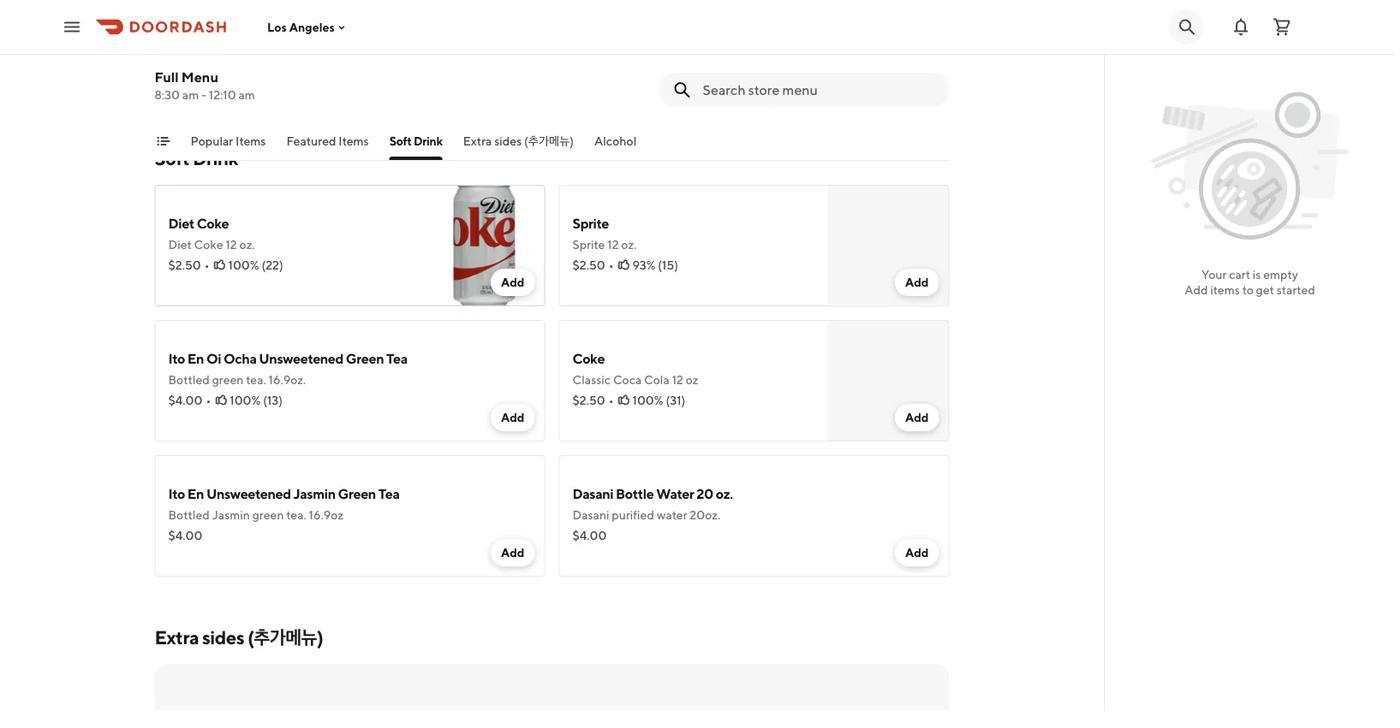 Task type: describe. For each thing, give the bounding box(es) containing it.
1 horizontal spatial soft drink
[[389, 134, 443, 148]]

add inside "dasani bottle water 20 oz. dasani purified water 20oz. $4.00 add"
[[905, 546, 929, 560]]

0 horizontal spatial extra sides (추가메뉴)
[[155, 627, 323, 649]]

cola
[[644, 373, 670, 387]]

12 for diet coke
[[226, 238, 237, 252]]

• for 12
[[609, 258, 614, 272]]

12 for coke
[[672, 373, 684, 387]]

• for oi
[[206, 394, 211, 408]]

unsweetened inside the ito en oi ocha unsweetened green tea bottled green tea. 16.9oz.
[[259, 351, 344, 367]]

featured items button
[[286, 133, 369, 160]]

ito en unsweetened jasmin green tea bottled jasmin green tea. 16.9oz $4.00 add
[[168, 486, 525, 560]]

1 horizontal spatial jasmin
[[293, 486, 336, 502]]

0 horizontal spatial soft
[[155, 147, 189, 170]]

to inside 'braised soy sauce based beef ribs with rice cake and vegetables. not spicy. serves 2 to 3 people. $65.95'
[[272, 37, 283, 51]]

coca
[[613, 373, 642, 387]]

alcohol
[[594, 134, 637, 148]]

popular items button
[[191, 133, 266, 160]]

green for oi
[[212, 373, 244, 387]]

full
[[155, 69, 179, 85]]

12:10
[[209, 88, 236, 102]]

ito for oi
[[168, 351, 185, 367]]

2 dasani from the top
[[573, 508, 610, 523]]

is
[[1253, 268, 1261, 282]]

100% for ocha
[[230, 394, 261, 408]]

braised
[[168, 20, 209, 34]]

100% for coke
[[228, 258, 259, 272]]

items for featured items
[[339, 134, 369, 148]]

8:30
[[155, 88, 180, 102]]

-
[[201, 88, 206, 102]]

2 diet from the top
[[168, 238, 192, 252]]

(31)
[[666, 394, 686, 408]]

get
[[1256, 283, 1275, 297]]

popular items
[[191, 134, 266, 148]]

tea inside the ito en oi ocha unsweetened green tea bottled green tea. 16.9oz.
[[386, 351, 408, 367]]

and
[[428, 20, 448, 34]]

cake
[[400, 20, 425, 34]]

los angeles
[[267, 20, 335, 34]]

diet coke diet coke 12 oz.
[[168, 215, 255, 252]]

oz. inside diet coke diet coke 12 oz.
[[239, 238, 255, 252]]

purified
[[612, 508, 654, 523]]

• for diet
[[204, 258, 209, 272]]

notification bell image
[[1231, 17, 1252, 37]]

12 inside sprite sprite  12 oz.
[[608, 238, 619, 252]]

soy
[[212, 20, 230, 34]]

93% (15)
[[633, 258, 679, 272]]

$2.50 for classic
[[573, 394, 605, 408]]

spicy.
[[192, 37, 222, 51]]

dasani bottle water 20 oz. dasani purified water 20oz. $4.00 add
[[573, 486, 929, 560]]

tea inside ito en unsweetened jasmin green tea bottled jasmin green tea. 16.9oz $4.00 add
[[378, 486, 400, 502]]

$65.95
[[168, 58, 208, 72]]

serves
[[224, 37, 260, 51]]

your
[[1202, 268, 1227, 282]]

100% (31)
[[633, 394, 686, 408]]

(13)
[[263, 394, 283, 408]]

ito en oi ocha unsweetened green tea bottled green tea. 16.9oz.
[[168, 351, 408, 387]]

$4.00 inside "dasani bottle water 20 oz. dasani purified water 20oz. $4.00 add"
[[573, 529, 607, 543]]

bottle
[[616, 486, 654, 502]]

green inside the ito en oi ocha unsweetened green tea bottled green tea. 16.9oz.
[[346, 351, 384, 367]]

bottled inside ito en unsweetened jasmin green tea bottled jasmin green tea. 16.9oz $4.00 add
[[168, 508, 210, 523]]

100% (22)
[[228, 258, 283, 272]]

1 vertical spatial extra
[[155, 627, 199, 649]]

16.9oz
[[309, 508, 344, 523]]

cart
[[1229, 268, 1251, 282]]

your cart is empty add items to get started
[[1185, 268, 1316, 297]]

diet coke image
[[424, 185, 545, 307]]

1 vertical spatial coke
[[194, 238, 223, 252]]

add inside ito en unsweetened jasmin green tea bottled jasmin green tea. 16.9oz $4.00 add
[[501, 546, 525, 560]]

0 vertical spatial coke
[[197, 215, 229, 232]]

sauce
[[232, 20, 264, 34]]

3
[[286, 37, 292, 51]]

$2.50 • for classic
[[573, 394, 614, 408]]

$2.50 • for coke
[[168, 258, 209, 272]]

ribs
[[329, 20, 348, 34]]

2 sprite from the top
[[573, 238, 605, 252]]

featured items
[[286, 134, 369, 148]]



Task type: locate. For each thing, give the bounding box(es) containing it.
extra sides (추가메뉴)
[[463, 134, 574, 148], [155, 627, 323, 649]]

items
[[236, 134, 266, 148], [339, 134, 369, 148]]

0 vertical spatial tea.
[[246, 373, 266, 387]]

extra inside button
[[463, 134, 492, 148]]

dasani left bottle
[[573, 486, 614, 502]]

1 sprite from the top
[[573, 215, 609, 232]]

1 diet from the top
[[168, 215, 194, 232]]

oz. inside sprite sprite  12 oz.
[[621, 238, 637, 252]]

add inside your cart is empty add items to get started
[[1185, 283, 1208, 297]]

tea. inside the ito en oi ocha unsweetened green tea bottled green tea. 16.9oz.
[[246, 373, 266, 387]]

2 en from the top
[[187, 486, 204, 502]]

oz. inside "dasani bottle water 20 oz. dasani purified water 20oz. $4.00 add"
[[716, 486, 733, 502]]

items for popular items
[[236, 134, 266, 148]]

en inside ito en unsweetened jasmin green tea bottled jasmin green tea. 16.9oz $4.00 add
[[187, 486, 204, 502]]

oi
[[206, 351, 221, 367]]

unsweetened
[[259, 351, 344, 367], [206, 486, 291, 502]]

0 vertical spatial to
[[272, 37, 283, 51]]

1 horizontal spatial extra
[[463, 134, 492, 148]]

1 vertical spatial green
[[252, 508, 284, 523]]

•
[[204, 258, 209, 272], [609, 258, 614, 272], [206, 394, 211, 408], [609, 394, 614, 408]]

100% (13)
[[230, 394, 283, 408]]

bottled inside the ito en oi ocha unsweetened green tea bottled green tea. 16.9oz.
[[168, 373, 210, 387]]

$2.50 • down sprite sprite  12 oz.
[[573, 258, 614, 272]]

1 bottled from the top
[[168, 373, 210, 387]]

oz
[[686, 373, 699, 387]]

ito
[[168, 351, 185, 367], [168, 486, 185, 502]]

sprite sprite  12 oz.
[[573, 215, 637, 252]]

(15)
[[658, 258, 679, 272]]

0 horizontal spatial items
[[236, 134, 266, 148]]

• down sprite sprite  12 oz.
[[609, 258, 614, 272]]

1 horizontal spatial extra sides (추가메뉴)
[[463, 134, 574, 148]]

ocha
[[224, 351, 257, 367]]

$2.50 • for sprite
[[573, 258, 614, 272]]

coke classic coca cola 12 oz
[[573, 351, 699, 387]]

green
[[346, 351, 384, 367], [338, 486, 376, 502]]

ito inside the ito en oi ocha unsweetened green tea bottled green tea. 16.9oz.
[[168, 351, 185, 367]]

1 vertical spatial sides
[[202, 627, 244, 649]]

1 horizontal spatial soft
[[389, 134, 412, 148]]

en
[[187, 351, 204, 367], [187, 486, 204, 502]]

0 horizontal spatial soft drink
[[155, 147, 238, 170]]

soft drink
[[389, 134, 443, 148], [155, 147, 238, 170]]

1 items from the left
[[236, 134, 266, 148]]

green inside ito en unsweetened jasmin green tea bottled jasmin green tea. 16.9oz $4.00 add
[[252, 508, 284, 523]]

tea. for ocha
[[246, 373, 266, 387]]

$2.50 for sprite
[[573, 258, 605, 272]]

2 items from the left
[[339, 134, 369, 148]]

$4.00
[[168, 394, 203, 408], [168, 529, 203, 543], [573, 529, 607, 543]]

0 vertical spatial jasmin
[[293, 486, 336, 502]]

soft
[[389, 134, 412, 148], [155, 147, 189, 170]]

dasani left purified at the left of the page
[[573, 508, 610, 523]]

$4.00 inside ito en unsweetened jasmin green tea bottled jasmin green tea. 16.9oz $4.00 add
[[168, 529, 203, 543]]

2 bottled from the top
[[168, 508, 210, 523]]

ito for unsweetened
[[168, 486, 185, 502]]

to
[[272, 37, 283, 51], [1243, 283, 1254, 297]]

oz. up "100% (22)" at the top
[[239, 238, 255, 252]]

extra sides (추가메뉴) button
[[463, 133, 574, 160]]

100% for cola
[[633, 394, 664, 408]]

oz. up 93%
[[621, 238, 637, 252]]

water
[[657, 508, 687, 523]]

1 ito from the top
[[168, 351, 185, 367]]

0 horizontal spatial (추가메뉴)
[[248, 627, 323, 649]]

0 horizontal spatial jasmin
[[212, 508, 250, 523]]

2 horizontal spatial oz.
[[716, 486, 733, 502]]

1 vertical spatial sprite
[[573, 238, 605, 252]]

12
[[226, 238, 237, 252], [608, 238, 619, 252], [672, 373, 684, 387]]

beef
[[301, 20, 326, 34]]

to right 2
[[272, 37, 283, 51]]

2 vertical spatial coke
[[573, 351, 605, 367]]

0 vertical spatial diet
[[168, 215, 194, 232]]

items
[[1211, 283, 1240, 297]]

0 vertical spatial extra sides (추가메뉴)
[[463, 134, 574, 148]]

empty
[[1264, 268, 1299, 282]]

ito inside ito en unsweetened jasmin green tea bottled jasmin green tea. 16.9oz $4.00 add
[[168, 486, 185, 502]]

1 horizontal spatial tea.
[[286, 508, 306, 523]]

0 horizontal spatial tea.
[[246, 373, 266, 387]]

1 horizontal spatial drink
[[414, 134, 443, 148]]

1 en from the top
[[187, 351, 204, 367]]

items right featured
[[339, 134, 369, 148]]

0 vertical spatial bottled
[[168, 373, 210, 387]]

vegetables.
[[451, 20, 513, 34]]

12 inside coke classic coca cola 12 oz
[[672, 373, 684, 387]]

2
[[263, 37, 270, 51]]

water
[[656, 486, 694, 502]]

$2.50 • down diet coke diet coke 12 oz.
[[168, 258, 209, 272]]

tea. left 16.9oz
[[286, 508, 306, 523]]

0 vertical spatial sprite
[[573, 215, 609, 232]]

1 horizontal spatial items
[[339, 134, 369, 148]]

• down the 'oi'
[[206, 394, 211, 408]]

20oz.
[[690, 508, 721, 523]]

$2.50 for coke
[[168, 258, 201, 272]]

sides
[[494, 134, 522, 148], [202, 627, 244, 649]]

green inside ito en unsweetened jasmin green tea bottled jasmin green tea. 16.9oz $4.00 add
[[338, 486, 376, 502]]

started
[[1277, 283, 1316, 297]]

1 vertical spatial en
[[187, 486, 204, 502]]

1 horizontal spatial (추가메뉴)
[[524, 134, 574, 148]]

0 horizontal spatial 12
[[226, 238, 237, 252]]

items inside the popular items button
[[236, 134, 266, 148]]

am right 12:10
[[239, 88, 255, 102]]

to left "get"
[[1243, 283, 1254, 297]]

(추가메뉴) inside button
[[524, 134, 574, 148]]

0 horizontal spatial drink
[[193, 147, 238, 170]]

0 vertical spatial (추가메뉴)
[[524, 134, 574, 148]]

1 horizontal spatial sides
[[494, 134, 522, 148]]

items inside featured items 'button'
[[339, 134, 369, 148]]

based
[[266, 20, 299, 34]]

2 am from the left
[[239, 88, 255, 102]]

rice
[[377, 20, 397, 34]]

coke inside coke classic coca cola 12 oz
[[573, 351, 605, 367]]

0 horizontal spatial green
[[212, 373, 244, 387]]

en inside the ito en oi ocha unsweetened green tea bottled green tea. 16.9oz.
[[187, 351, 204, 367]]

1 vertical spatial tea
[[378, 486, 400, 502]]

0 horizontal spatial extra
[[155, 627, 199, 649]]

1 dasani from the top
[[573, 486, 614, 502]]

$4.00 •
[[168, 394, 211, 408]]

0 vertical spatial en
[[187, 351, 204, 367]]

alcohol button
[[594, 133, 637, 160]]

0 vertical spatial green
[[346, 351, 384, 367]]

1 vertical spatial extra sides (추가메뉴)
[[155, 627, 323, 649]]

diet
[[168, 215, 194, 232], [168, 238, 192, 252]]

1 am from the left
[[182, 88, 199, 102]]

tea. for jasmin
[[286, 508, 306, 523]]

dasani
[[573, 486, 614, 502], [573, 508, 610, 523]]

soft left popular
[[155, 147, 189, 170]]

add
[[501, 275, 525, 290], [905, 275, 929, 290], [1185, 283, 1208, 297], [501, 411, 525, 425], [905, 411, 929, 425], [501, 546, 525, 560], [905, 546, 929, 560]]

oz.
[[239, 238, 255, 252], [621, 238, 637, 252], [716, 486, 733, 502]]

am
[[182, 88, 199, 102], [239, 88, 255, 102]]

$2.50 down classic
[[573, 394, 605, 408]]

$2.50
[[168, 258, 201, 272], [573, 258, 605, 272], [573, 394, 605, 408]]

0 vertical spatial sides
[[494, 134, 522, 148]]

unsweetened inside ito en unsweetened jasmin green tea bottled jasmin green tea. 16.9oz $4.00 add
[[206, 486, 291, 502]]

1 vertical spatial diet
[[168, 238, 192, 252]]

20
[[697, 486, 713, 502]]

extra
[[463, 134, 492, 148], [155, 627, 199, 649]]

show menu categories image
[[156, 134, 170, 148]]

green for unsweetened
[[252, 508, 284, 523]]

1 vertical spatial unsweetened
[[206, 486, 291, 502]]

green
[[212, 373, 244, 387], [252, 508, 284, 523]]

• for coca
[[609, 394, 614, 408]]

Item Search search field
[[703, 81, 936, 99]]

oz. right 20
[[716, 486, 733, 502]]

los angeles button
[[267, 20, 349, 34]]

1 horizontal spatial to
[[1243, 283, 1254, 297]]

1 vertical spatial jasmin
[[212, 508, 250, 523]]

1 vertical spatial to
[[1243, 283, 1254, 297]]

full menu 8:30 am - 12:10 am
[[155, 69, 255, 102]]

popular
[[191, 134, 233, 148]]

1 horizontal spatial oz.
[[621, 238, 637, 252]]

sprite
[[573, 215, 609, 232], [573, 238, 605, 252]]

0 vertical spatial tea
[[386, 351, 408, 367]]

open menu image
[[62, 17, 82, 37]]

menu
[[181, 69, 218, 85]]

tea. inside ito en unsweetened jasmin green tea bottled jasmin green tea. 16.9oz $4.00 add
[[286, 508, 306, 523]]

green left 16.9oz
[[252, 508, 284, 523]]

93%
[[633, 258, 656, 272]]

en for oi
[[187, 351, 204, 367]]

bottled
[[168, 373, 210, 387], [168, 508, 210, 523]]

(추가메뉴)
[[524, 134, 574, 148], [248, 627, 323, 649]]

0 horizontal spatial sides
[[202, 627, 244, 649]]

100% down cola
[[633, 394, 664, 408]]

2 ito from the top
[[168, 486, 185, 502]]

$2.50 down diet coke diet coke 12 oz.
[[168, 258, 201, 272]]

green down ocha
[[212, 373, 244, 387]]

16.9oz.
[[269, 373, 306, 387]]

to inside your cart is empty add items to get started
[[1243, 283, 1254, 297]]

• down diet coke diet coke 12 oz.
[[204, 258, 209, 272]]

• down the coca
[[609, 394, 614, 408]]

0 horizontal spatial to
[[272, 37, 283, 51]]

sides inside button
[[494, 134, 522, 148]]

classic
[[573, 373, 611, 387]]

drink
[[414, 134, 443, 148], [193, 147, 238, 170]]

$2.50 • down classic
[[573, 394, 614, 408]]

(22)
[[262, 258, 283, 272]]

0 vertical spatial unsweetened
[[259, 351, 344, 367]]

1 horizontal spatial am
[[239, 88, 255, 102]]

soft right 'featured items'
[[389, 134, 412, 148]]

featured
[[286, 134, 336, 148]]

100%
[[228, 258, 259, 272], [230, 394, 261, 408], [633, 394, 664, 408]]

not
[[168, 37, 189, 51]]

people.
[[295, 37, 336, 51]]

0 items, open order cart image
[[1272, 17, 1293, 37]]

0 vertical spatial green
[[212, 373, 244, 387]]

2 horizontal spatial 12
[[672, 373, 684, 387]]

12 inside diet coke diet coke 12 oz.
[[226, 238, 237, 252]]

100% left (22)
[[228, 258, 259, 272]]

items right popular
[[236, 134, 266, 148]]

with
[[351, 20, 375, 34]]

1 vertical spatial dasani
[[573, 508, 610, 523]]

0 horizontal spatial am
[[182, 88, 199, 102]]

0 vertical spatial ito
[[168, 351, 185, 367]]

los
[[267, 20, 287, 34]]

1 vertical spatial (추가메뉴)
[[248, 627, 323, 649]]

angeles
[[289, 20, 335, 34]]

1 vertical spatial green
[[338, 486, 376, 502]]

1 horizontal spatial 12
[[608, 238, 619, 252]]

tea. up 100% (13)
[[246, 373, 266, 387]]

1 vertical spatial bottled
[[168, 508, 210, 523]]

1 horizontal spatial green
[[252, 508, 284, 523]]

0 horizontal spatial oz.
[[239, 238, 255, 252]]

0 vertical spatial extra
[[463, 134, 492, 148]]

1 vertical spatial ito
[[168, 486, 185, 502]]

green inside the ito en oi ocha unsweetened green tea bottled green tea. 16.9oz.
[[212, 373, 244, 387]]

$2.50 •
[[168, 258, 209, 272], [573, 258, 614, 272], [573, 394, 614, 408]]

braised soy sauce based beef ribs with rice cake and vegetables. not spicy. serves 2 to 3 people. $65.95
[[168, 20, 513, 72]]

en for unsweetened
[[187, 486, 204, 502]]

add button
[[491, 269, 535, 296], [895, 269, 939, 296], [491, 404, 535, 432], [895, 404, 939, 432], [491, 540, 535, 567], [895, 540, 939, 567]]

am left -
[[182, 88, 199, 102]]

100% left (13)
[[230, 394, 261, 408]]

0 vertical spatial dasani
[[573, 486, 614, 502]]

1 vertical spatial tea.
[[286, 508, 306, 523]]

$2.50 down sprite sprite  12 oz.
[[573, 258, 605, 272]]



Task type: vqa. For each thing, say whether or not it's contained in the screenshot.
$76.96 • at left
no



